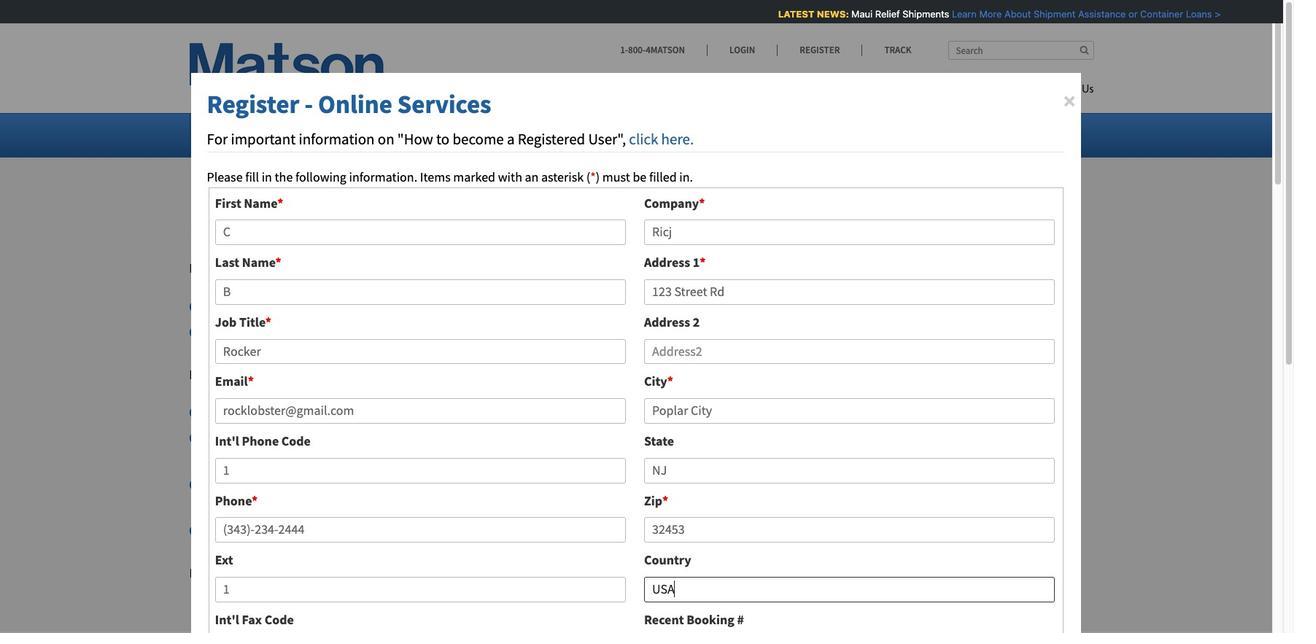 Task type: describe. For each thing, give the bounding box(es) containing it.
last name *
[[215, 254, 281, 271]]

must
[[602, 168, 630, 185]]

job title *
[[215, 314, 271, 330]]

a
[[507, 129, 515, 149]]

1 vertical spatial an
[[350, 565, 364, 581]]

for for for important information on "how to become a registered user", click here.
[[207, 129, 228, 149]]

)
[[596, 168, 600, 185]]

* up 1
[[699, 195, 705, 211]]

0 vertical spatial 1-
[[620, 44, 628, 56]]

automobile:
[[378, 404, 445, 420]]

please
[[207, 168, 243, 185]]

Email text field
[[215, 398, 626, 424]]

– inside individual/one-time shipping household goods: book – please call 1-888-562-8766: estimate track
[[515, 429, 522, 446]]

contact
[[1041, 84, 1079, 96]]

for inside the registration for matson navigation company
[[364, 166, 403, 209]]

city
[[644, 373, 667, 390]]

×
[[1063, 86, 1076, 116]]

following:
[[357, 260, 416, 277]]

alaska link
[[535, 126, 580, 143]]

latest
[[776, 8, 813, 20]]

loans
[[1184, 8, 1210, 20]]

track inside individual/one-time shipping household goods: book – please call 1-888-562-8766: estimate track
[[215, 450, 251, 467]]

asia
[[616, 126, 638, 143]]

shipping for other
[[328, 475, 376, 492]]

marked
[[453, 168, 495, 185]]

* up trucker link
[[252, 492, 258, 509]]

shipping for automobile:
[[328, 404, 376, 420]]

company inside the registration for matson navigation company
[[189, 208, 326, 251]]

inquires:
[[262, 366, 314, 383]]

needing
[[448, 323, 493, 340]]

country
[[644, 552, 691, 568]]

– inside individual/one-time shipping other containerized commodities: book/quote – please call 1-800-962- 8766: or
[[645, 475, 651, 492]]

the
[[275, 168, 293, 185]]

goods:
[[441, 429, 477, 446]]

1
[[693, 254, 700, 271]]

shipping for household
[[328, 429, 376, 446]]

1 horizontal spatial to
[[436, 129, 449, 149]]

Zip Code text field
[[644, 518, 1055, 543]]

888-
[[595, 429, 619, 446]]

or inside individual/one-time shipping other containerized commodities: book/quote – please call 1-800-962- 8766: or
[[247, 496, 258, 513]]

× button
[[1063, 86, 1076, 116]]

on for "how
[[378, 129, 394, 149]]

company doing ongoing business with matson
[[215, 298, 469, 314]]

website
[[403, 323, 446, 340]]

here.
[[661, 129, 694, 149]]

for all other inquires:
[[189, 366, 314, 383]]

register for register - online services
[[207, 88, 299, 120]]

intended
[[222, 565, 272, 581]]

2 vertical spatial for
[[332, 565, 347, 581]]

First Name text field
[[215, 220, 626, 245]]

Country text field
[[644, 577, 1055, 602]]

* down address 2
[[667, 373, 673, 390]]

search image
[[1080, 45, 1089, 55]]

micronesia
[[432, 126, 491, 143]]

items
[[420, 168, 451, 185]]

register for register
[[800, 44, 840, 56]]

job
[[215, 314, 237, 330]]

shipments
[[901, 8, 947, 20]]

matson up needing
[[429, 298, 469, 314]]

user",
[[588, 129, 626, 149]]

code for int'l phone code
[[281, 433, 311, 449]]

information
[[299, 129, 375, 149]]

on for matson
[[343, 323, 358, 340]]

1- inside individual/one-time shipping other containerized commodities: book/quote – please call 1-800-962- 8766: or
[[714, 475, 725, 492]]

guam & micronesia link
[[386, 126, 500, 143]]

news:
[[815, 8, 847, 20]]

* right all
[[248, 373, 254, 390]]

commodities:
[[488, 475, 563, 492]]

first
[[215, 195, 241, 211]]

become
[[453, 129, 504, 149]]

call inside individual/one-time shipping other containerized commodities: book/quote – please call 1-800-962- 8766: or
[[692, 475, 711, 492]]

ongoing
[[304, 298, 349, 314]]

user already registered on matson website needing additional access
[[215, 323, 590, 340]]

more
[[977, 8, 1000, 20]]

for important information on "how to become a registered user", click here.
[[207, 129, 694, 149]]

registration for registration for matson navigation company
[[189, 166, 357, 209]]

with for marked
[[498, 168, 522, 185]]

zip *
[[644, 492, 668, 509]]

estimate link
[[674, 429, 728, 446]]

south pacific
[[683, 126, 754, 143]]

about
[[1003, 8, 1029, 20]]

Address 2 text field
[[644, 339, 1055, 364]]

1 vertical spatial track link
[[261, 496, 298, 513]]

registered
[[286, 323, 341, 340]]

asterisk
[[541, 168, 584, 185]]

you
[[199, 565, 220, 581]]

name for first name
[[244, 195, 277, 211]]

if you intended to register for an account with matson logistics, please click here
[[189, 565, 627, 581]]

registration for registration is applicable for following:
[[189, 260, 260, 277]]

0 horizontal spatial to
[[274, 565, 286, 581]]

registration is applicable for following:
[[189, 260, 416, 277]]

overview link
[[208, 126, 268, 143]]

* left must
[[590, 168, 596, 185]]

address 2
[[644, 314, 700, 330]]

1 vertical spatial with
[[402, 298, 426, 314]]

call inside individual/one-time shipping household goods: book – please call 1-888-562-8766: estimate track
[[563, 429, 582, 446]]

562-
[[619, 429, 642, 446]]

8766: inside individual/one-time shipping household goods: book – please call 1-888-562-8766: estimate track
[[642, 429, 672, 446]]

latest news: maui relief shipments learn more about shipment assistance or container loans >
[[776, 8, 1219, 20]]

"how
[[397, 129, 433, 149]]

logistics,
[[483, 565, 533, 581]]

booking
[[687, 611, 734, 628]]

click here. link
[[629, 129, 694, 149]]

1 horizontal spatial click
[[629, 129, 658, 149]]

in
[[262, 168, 272, 185]]

recent booking #
[[644, 611, 744, 628]]

us
[[1082, 84, 1094, 96]]

company for *
[[644, 195, 699, 211]]

* up 2 on the right
[[700, 254, 706, 271]]

2 vertical spatial please
[[536, 565, 572, 581]]

title
[[239, 314, 265, 330]]

city *
[[644, 373, 673, 390]]

south
[[683, 126, 716, 143]]

int'l for int'l phone code
[[215, 433, 239, 449]]

overview
[[208, 126, 259, 143]]

here
[[602, 565, 627, 581]]



Task type: locate. For each thing, give the bounding box(es) containing it.
Phone text field
[[215, 518, 626, 543]]

individual/one- inside individual/one-time shipping other containerized commodities: book/quote – please call 1-800-962- 8766: or
[[215, 475, 300, 492]]

0 vertical spatial –
[[515, 429, 522, 446]]

0 vertical spatial track
[[215, 450, 251, 467]]

1 horizontal spatial on
[[378, 129, 394, 149]]

individual/one-time shipping automobile:
[[215, 404, 448, 420]]

8766: inside individual/one-time shipping other containerized commodities: book/quote – please call 1-800-962- 8766: or
[[215, 496, 244, 513]]

other down household
[[378, 475, 408, 492]]

(
[[586, 168, 590, 185]]

1 vertical spatial 1-
[[584, 429, 595, 446]]

2 int'l from the top
[[215, 611, 239, 628]]

on left the "how
[[378, 129, 394, 149]]

State text field
[[644, 458, 1055, 483]]

1- left 962-
[[714, 475, 725, 492]]

0 horizontal spatial an
[[350, 565, 364, 581]]

individual/one- down email *
[[215, 429, 300, 446]]

all
[[211, 366, 226, 383]]

state
[[644, 433, 674, 449]]

time inside individual/one-time shipping household goods: book – please call 1-888-562-8766: estimate track
[[300, 429, 326, 446]]

int'l for int'l fax code
[[215, 611, 239, 628]]

for for for all other inquires:
[[189, 366, 208, 383]]

8766: up trucker link
[[215, 496, 244, 513]]

1 vertical spatial –
[[645, 475, 651, 492]]

1- left 4matson
[[620, 44, 628, 56]]

blue matson logo with ocean, shipping, truck, rail and logistics written beneath it. image
[[189, 43, 394, 103]]

0 vertical spatial 800-
[[628, 44, 646, 56]]

1 vertical spatial for
[[338, 260, 355, 277]]

0 horizontal spatial track link
[[215, 450, 251, 467]]

company down filled at right top
[[644, 195, 699, 211]]

–
[[515, 429, 522, 446], [645, 475, 651, 492]]

recent
[[644, 611, 684, 628]]

zip
[[644, 492, 662, 509]]

0 vertical spatial register
[[800, 44, 840, 56]]

City text field
[[644, 398, 1055, 424]]

south pacific link
[[683, 126, 763, 143]]

time for track
[[300, 429, 326, 446]]

track link
[[215, 450, 251, 467], [261, 496, 298, 513]]

* right is
[[275, 254, 281, 271]]

0 vertical spatial please
[[524, 429, 560, 446]]

click
[[629, 129, 658, 149], [574, 565, 599, 581]]

int'l
[[215, 433, 239, 449], [215, 611, 239, 628]]

login link
[[707, 44, 777, 56]]

1 vertical spatial click
[[574, 565, 599, 581]]

household
[[378, 429, 438, 446]]

user already registered on matson website needing additional access link
[[215, 323, 590, 340]]

in.
[[679, 168, 693, 185]]

please right book
[[524, 429, 560, 446]]

user
[[215, 323, 240, 340]]

fax
[[242, 611, 262, 628]]

asia link
[[616, 126, 647, 143]]

1- left 562-
[[584, 429, 595, 446]]

registered
[[518, 129, 585, 149]]

an left asterisk
[[525, 168, 539, 185]]

1 horizontal spatial 800-
[[725, 475, 748, 492]]

1 horizontal spatial an
[[525, 168, 539, 185]]

on
[[378, 129, 394, 149], [343, 323, 358, 340]]

individual/one- up int'l phone code
[[215, 404, 300, 420]]

please down state in the bottom of the page
[[654, 475, 690, 492]]

1 vertical spatial name
[[242, 254, 275, 271]]

1- inside individual/one-time shipping household goods: book – please call 1-888-562-8766: estimate track
[[584, 429, 595, 446]]

2 horizontal spatial 1-
[[714, 475, 725, 492]]

alaska
[[535, 126, 571, 143]]

for right register at the left
[[332, 565, 347, 581]]

or left container
[[1127, 8, 1136, 20]]

&
[[421, 126, 429, 143]]

address left 1
[[644, 254, 690, 271]]

2 vertical spatial 1-
[[714, 475, 725, 492]]

None search field
[[948, 41, 1094, 60]]

0 vertical spatial shipping
[[328, 404, 376, 420]]

0 vertical spatial an
[[525, 168, 539, 185]]

800- inside individual/one-time shipping other containerized commodities: book/quote – please call 1-800-962- 8766: or
[[725, 475, 748, 492]]

for up company doing ongoing business with matson
[[338, 260, 355, 277]]

0 vertical spatial code
[[281, 433, 311, 449]]

0 horizontal spatial or
[[247, 496, 258, 513]]

0 vertical spatial individual/one-
[[215, 404, 300, 420]]

1 vertical spatial for
[[189, 366, 208, 383]]

2 vertical spatial with
[[413, 565, 437, 581]]

0 horizontal spatial 8766:
[[215, 496, 244, 513]]

0 vertical spatial 8766:
[[642, 429, 672, 446]]

int'l down email
[[215, 433, 239, 449]]

1 vertical spatial int'l
[[215, 611, 239, 628]]

>
[[1213, 8, 1219, 20]]

1 vertical spatial time
[[300, 429, 326, 446]]

Search search field
[[948, 41, 1094, 60]]

matson inside the registration for matson navigation company
[[410, 166, 514, 209]]

800-
[[628, 44, 646, 56], [725, 475, 748, 492]]

0 horizontal spatial on
[[343, 323, 358, 340]]

already
[[242, 323, 283, 340]]

2 individual/one- from the top
[[215, 429, 300, 446]]

0 vertical spatial phone
[[242, 433, 279, 449]]

Address text field
[[644, 279, 1055, 305]]

2 address from the top
[[644, 314, 690, 330]]

* down the
[[277, 195, 283, 211]]

1 horizontal spatial other
[[378, 475, 408, 492]]

last
[[215, 254, 239, 271]]

1 horizontal spatial track link
[[261, 496, 298, 513]]

Int'l Phone Code text field
[[215, 458, 626, 483]]

individual/one- for or
[[215, 475, 300, 492]]

0 horizontal spatial other
[[228, 366, 260, 383]]

1 horizontal spatial or
[[1127, 8, 1136, 20]]

for up please
[[207, 129, 228, 149]]

1 vertical spatial code
[[265, 611, 294, 628]]

phone up phone *
[[242, 433, 279, 449]]

1-800-4matson link
[[620, 44, 707, 56]]

1 individual/one- from the top
[[215, 404, 300, 420]]

int'l phone code
[[215, 433, 311, 449]]

1 time from the top
[[300, 404, 326, 420]]

to left register at the left
[[274, 565, 286, 581]]

code for int'l fax code
[[265, 611, 294, 628]]

company up last name *
[[189, 208, 326, 251]]

please right logistics,
[[536, 565, 572, 581]]

assistance
[[1076, 8, 1124, 20]]

1 vertical spatial register
[[207, 88, 299, 120]]

0 horizontal spatial 1-
[[584, 429, 595, 446]]

with right the marked at left
[[498, 168, 522, 185]]

1 shipping from the top
[[328, 404, 376, 420]]

address left 2 on the right
[[644, 314, 690, 330]]

0 horizontal spatial –
[[515, 429, 522, 446]]

company up user
[[215, 298, 267, 314]]

register down news:
[[800, 44, 840, 56]]

0 horizontal spatial click
[[574, 565, 599, 581]]

0 vertical spatial call
[[563, 429, 582, 446]]

1-
[[620, 44, 628, 56], [584, 429, 595, 446], [714, 475, 725, 492]]

track link
[[862, 44, 911, 56]]

track
[[215, 450, 251, 467], [261, 496, 298, 513]]

2 vertical spatial time
[[300, 475, 326, 492]]

1 vertical spatial other
[[378, 475, 408, 492]]

Job Title text field
[[215, 339, 626, 364]]

on down company doing ongoing business with matson link
[[343, 323, 358, 340]]

1 vertical spatial call
[[692, 475, 711, 492]]

track link right phone *
[[261, 496, 298, 513]]

code right 'fax'
[[265, 611, 294, 628]]

1 horizontal spatial call
[[692, 475, 711, 492]]

1 vertical spatial track
[[261, 496, 298, 513]]

0 vertical spatial time
[[300, 404, 326, 420]]

int'l left 'fax'
[[215, 611, 239, 628]]

hawaii
[[304, 126, 341, 143]]

click left here.
[[629, 129, 658, 149]]

company doing ongoing business with matson link
[[215, 298, 469, 314]]

1 vertical spatial registration
[[189, 260, 260, 277]]

1 vertical spatial to
[[274, 565, 286, 581]]

call
[[563, 429, 582, 446], [692, 475, 711, 492]]

call down estimate link
[[692, 475, 711, 492]]

account
[[366, 565, 410, 581]]

matson left logistics,
[[440, 565, 480, 581]]

register
[[288, 565, 329, 581]]

3 shipping from the top
[[328, 475, 376, 492]]

address for address 2
[[644, 314, 690, 330]]

registration inside the registration for matson navigation company
[[189, 166, 357, 209]]

code
[[281, 433, 311, 449], [265, 611, 294, 628]]

register up overview link
[[207, 88, 299, 120]]

1 vertical spatial please
[[654, 475, 690, 492]]

pacific
[[718, 126, 754, 143]]

1 vertical spatial individual/one-
[[215, 429, 300, 446]]

track
[[884, 44, 911, 56]]

contact us
[[1041, 84, 1094, 96]]

individual/one-time shipping household goods: book – please call 1-888-562-8766: estimate track
[[215, 429, 728, 467]]

track link down int'l phone code
[[215, 450, 251, 467]]

an left the account
[[350, 565, 364, 581]]

for left items
[[364, 166, 403, 209]]

company *
[[644, 195, 705, 211]]

0 horizontal spatial call
[[563, 429, 582, 446]]

shipment
[[1032, 8, 1074, 20]]

container
[[1138, 8, 1181, 20]]

trucker
[[215, 522, 256, 539]]

name down the in
[[244, 195, 277, 211]]

with for account
[[413, 565, 437, 581]]

0 vertical spatial with
[[498, 168, 522, 185]]

1 horizontal spatial register
[[800, 44, 840, 56]]

other inside individual/one-time shipping other containerized commodities: book/quote – please call 1-800-962- 8766: or
[[378, 475, 408, 492]]

address for address 1 *
[[644, 254, 690, 271]]

2
[[693, 314, 700, 330]]

1 registration from the top
[[189, 166, 357, 209]]

3 time from the top
[[300, 475, 326, 492]]

track down int'l phone code
[[215, 450, 251, 467]]

1 horizontal spatial 8766:
[[642, 429, 672, 446]]

or
[[1127, 8, 1136, 20], [247, 496, 258, 513]]

call left 888-
[[563, 429, 582, 446]]

1 vertical spatial address
[[644, 314, 690, 330]]

email *
[[215, 373, 254, 390]]

0 vertical spatial address
[[644, 254, 690, 271]]

0 vertical spatial click
[[629, 129, 658, 149]]

learn more about shipment assistance or container loans > link
[[950, 8, 1219, 20]]

1 horizontal spatial 1-
[[620, 44, 628, 56]]

please fill in the following information.  items marked with an asterisk ( * ) must be filled in.
[[207, 168, 693, 185]]

contact us link
[[1019, 77, 1094, 106]]

please inside individual/one-time shipping other containerized commodities: book/quote – please call 1-800-962- 8766: or
[[654, 475, 690, 492]]

0 vertical spatial to
[[436, 129, 449, 149]]

time inside individual/one-time shipping other containerized commodities: book/quote – please call 1-800-962- 8766: or
[[300, 475, 326, 492]]

#
[[737, 611, 744, 628]]

phone
[[242, 433, 279, 449], [215, 492, 252, 509]]

0 horizontal spatial 800-
[[628, 44, 646, 56]]

0 vertical spatial name
[[244, 195, 277, 211]]

track right phone *
[[261, 496, 298, 513]]

* up country
[[662, 492, 668, 509]]

phone up trucker link
[[215, 492, 252, 509]]

other right all
[[228, 366, 260, 383]]

shipping inside individual/one-time shipping household goods: book – please call 1-888-562-8766: estimate track
[[328, 429, 376, 446]]

– right book/quote
[[645, 475, 651, 492]]

code down the individual/one-time shipping automobile:
[[281, 433, 311, 449]]

individual/one- down int'l phone code
[[215, 475, 300, 492]]

1 int'l from the top
[[215, 433, 239, 449]]

time down int'l phone code
[[300, 475, 326, 492]]

with right the account
[[413, 565, 437, 581]]

8766:
[[642, 429, 672, 446], [215, 496, 244, 513]]

with up website
[[402, 298, 426, 314]]

to right the &
[[436, 129, 449, 149]]

or up "trucker"
[[247, 496, 258, 513]]

0 vertical spatial for
[[207, 129, 228, 149]]

0 horizontal spatial track
[[215, 450, 251, 467]]

1 vertical spatial shipping
[[328, 429, 376, 446]]

0 vertical spatial on
[[378, 129, 394, 149]]

1 vertical spatial 800-
[[725, 475, 748, 492]]

time down inquires:
[[300, 404, 326, 420]]

3 individual/one- from the top
[[215, 475, 300, 492]]

Ext text field
[[215, 577, 626, 602]]

0 vertical spatial int'l
[[215, 433, 239, 449]]

1 horizontal spatial track
[[261, 496, 298, 513]]

applicable
[[275, 260, 335, 277]]

navigation
[[521, 166, 673, 209]]

doing
[[270, 298, 301, 314]]

top menu navigation
[[565, 77, 1094, 106]]

shipping inside individual/one-time shipping other containerized commodities: book/quote – please call 1-800-962- 8766: or
[[328, 475, 376, 492]]

email
[[215, 373, 248, 390]]

1 vertical spatial on
[[343, 323, 358, 340]]

registration for matson navigation company
[[189, 166, 673, 251]]

0 horizontal spatial register
[[207, 88, 299, 120]]

matson
[[410, 166, 514, 209], [429, 298, 469, 314], [360, 323, 400, 340], [440, 565, 480, 581]]

2 vertical spatial individual/one-
[[215, 475, 300, 492]]

first name *
[[215, 195, 283, 211]]

for left all
[[189, 366, 208, 383]]

8766: left estimate link
[[642, 429, 672, 446]]

if
[[189, 565, 197, 581]]

1 vertical spatial phone
[[215, 492, 252, 509]]

containerized
[[410, 475, 485, 492]]

1 address from the top
[[644, 254, 690, 271]]

is
[[263, 260, 272, 277]]

name for last name
[[242, 254, 275, 271]]

guam & micronesia
[[386, 126, 491, 143]]

click left the here
[[574, 565, 599, 581]]

2 time from the top
[[300, 429, 326, 446]]

book
[[480, 429, 513, 446]]

matson down business
[[360, 323, 400, 340]]

with
[[498, 168, 522, 185], [402, 298, 426, 314], [413, 565, 437, 581]]

2 registration from the top
[[189, 260, 260, 277]]

learn
[[950, 8, 975, 20]]

individual/one- inside individual/one-time shipping household goods: book – please call 1-888-562-8766: estimate track
[[215, 429, 300, 446]]

please inside individual/one-time shipping household goods: book – please call 1-888-562-8766: estimate track
[[524, 429, 560, 446]]

relief
[[873, 8, 898, 20]]

0 vertical spatial other
[[228, 366, 260, 383]]

name right the last on the left of the page
[[242, 254, 275, 271]]

Last Name text field
[[215, 279, 626, 305]]

0 vertical spatial track link
[[215, 450, 251, 467]]

0 vertical spatial or
[[1127, 8, 1136, 20]]

– right book
[[515, 429, 522, 446]]

business
[[352, 298, 399, 314]]

matson down for important information on "how to become a registered user", click here.
[[410, 166, 514, 209]]

individual/one- for track
[[215, 429, 300, 446]]

1 vertical spatial or
[[247, 496, 258, 513]]

0 vertical spatial registration
[[189, 166, 357, 209]]

2 vertical spatial shipping
[[328, 475, 376, 492]]

fill
[[245, 168, 259, 185]]

2 shipping from the top
[[328, 429, 376, 446]]

important
[[231, 129, 296, 149]]

1 vertical spatial 8766:
[[215, 496, 244, 513]]

following
[[295, 168, 346, 185]]

filled
[[649, 168, 677, 185]]

Company text field
[[644, 220, 1055, 245]]

* right user
[[265, 314, 271, 330]]

time down the individual/one-time shipping automobile:
[[300, 429, 326, 446]]

0 vertical spatial for
[[364, 166, 403, 209]]

time for or
[[300, 475, 326, 492]]

company for doing
[[215, 298, 267, 314]]

address
[[644, 254, 690, 271], [644, 314, 690, 330]]

1 horizontal spatial –
[[645, 475, 651, 492]]



Task type: vqa. For each thing, say whether or not it's contained in the screenshot.
Address 2 text field
yes



